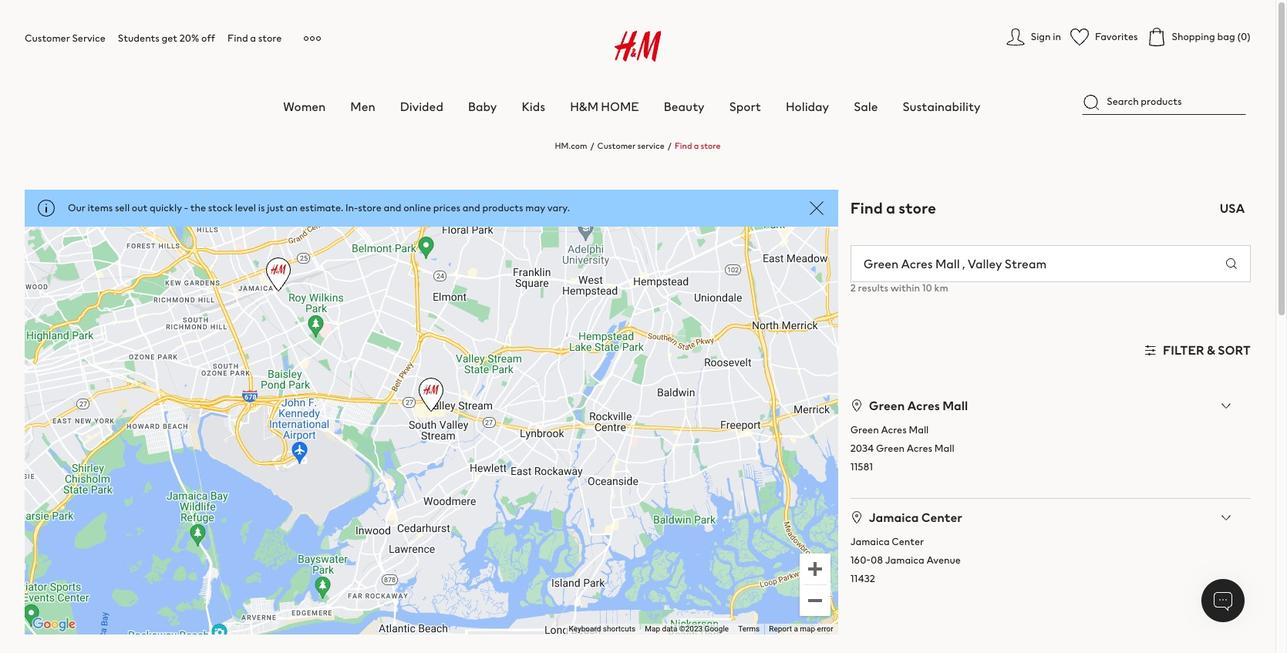 Task type: describe. For each thing, give the bounding box(es) containing it.
just
[[267, 201, 284, 215]]

2 horizontal spatial find
[[851, 197, 883, 219]]

jamaica center 160-08 jamaica avenue 11432
[[851, 535, 961, 586]]

jamaica for jamaica center
[[869, 508, 919, 527]]

find a store inside main content
[[851, 197, 937, 219]]

h&m
[[570, 97, 599, 116]]

usa button
[[1214, 190, 1251, 227]]

mall for green acres mall 2034 green acres mall 11581
[[909, 423, 929, 437]]

Search products search field
[[1083, 89, 1246, 115]]

search text field
[[851, 246, 1214, 282]]

usa
[[1220, 199, 1245, 218]]

find inside the header.primary.navigation 'element'
[[228, 31, 248, 46]]

an
[[286, 201, 298, 215]]

filter & sort
[[1163, 341, 1251, 359]]

the
[[190, 201, 206, 215]]

results
[[858, 281, 889, 295]]

h&m home link
[[570, 97, 639, 116]]

customer inside the header.primary.navigation 'element'
[[25, 31, 70, 46]]

jamaica for jamaica center 160-08 jamaica avenue 11432
[[851, 535, 890, 549]]

students get 20% off
[[118, 31, 215, 46]]

report a map error link
[[769, 625, 834, 633]]

2 and from the left
[[463, 201, 480, 215]]

find a store main content
[[0, 61, 1276, 653]]

jamaica center button
[[851, 499, 1251, 536]]

men
[[351, 97, 375, 116]]

©2023
[[680, 625, 703, 633]]

sale link
[[854, 97, 878, 116]]

center for jamaica center
[[922, 508, 963, 527]]

20%
[[180, 31, 199, 46]]

off
[[201, 31, 215, 46]]

shopping
[[1172, 29, 1216, 44]]

1 / from the left
[[591, 140, 595, 152]]

beauty link
[[664, 97, 705, 116]]

acres for green acres mall
[[908, 397, 940, 415]]

map data ©2023 google
[[645, 625, 729, 633]]

baby
[[468, 97, 497, 116]]

10
[[922, 281, 933, 295]]

get
[[162, 31, 178, 46]]

prices
[[433, 201, 461, 215]]

within
[[891, 281, 920, 295]]

green acres mall 2034 green acres mall 11581
[[851, 423, 955, 474]]

sale
[[854, 97, 878, 116]]

2 vertical spatial jamaica
[[885, 553, 925, 568]]

sell
[[115, 201, 130, 215]]

map
[[800, 625, 816, 633]]

km
[[935, 281, 949, 295]]

in-
[[346, 201, 358, 215]]

favorites link
[[1071, 28, 1138, 46]]

&
[[1207, 341, 1216, 359]]

keyboard shortcuts button
[[569, 624, 636, 635]]

2
[[851, 281, 856, 295]]

holiday
[[786, 97, 829, 116]]

green acres mall
[[869, 397, 968, 415]]

hm.com / customer service / find a store
[[555, 140, 721, 152]]

sport link
[[730, 97, 761, 116]]

divided
[[400, 97, 444, 116]]

items
[[88, 201, 113, 215]]

vary.
[[548, 201, 570, 215]]

kids link
[[522, 97, 546, 116]]

women
[[283, 97, 326, 116]]

is
[[258, 201, 265, 215]]

out
[[132, 201, 148, 215]]

error
[[817, 625, 834, 633]]

sustainability link
[[903, 97, 981, 116]]

2034
[[851, 441, 874, 456]]

acres for green acres mall 2034 green acres mall 11581
[[881, 423, 907, 437]]

mall for green acres mall
[[943, 397, 968, 415]]

terms
[[738, 625, 760, 633]]

08
[[871, 553, 883, 568]]

holiday link
[[786, 97, 829, 116]]

2 vertical spatial green
[[876, 441, 905, 456]]

keyboard shortcuts
[[569, 625, 636, 633]]

bag
[[1218, 29, 1236, 44]]

map
[[645, 625, 660, 633]]

find a store inside the header.primary.navigation 'element'
[[228, 31, 282, 46]]

students
[[118, 31, 160, 46]]

favorites
[[1096, 29, 1138, 44]]

data
[[662, 625, 678, 633]]

online
[[404, 201, 431, 215]]

avenue
[[927, 553, 961, 568]]

estimate.
[[300, 201, 344, 215]]

filter
[[1163, 341, 1205, 359]]

1 vertical spatial find a store link
[[675, 140, 721, 152]]

divided link
[[400, 97, 444, 116]]

sign
[[1031, 29, 1051, 44]]



Task type: locate. For each thing, give the bounding box(es) containing it.
(0)
[[1238, 29, 1251, 44]]

our items sell out quickly - the stock level is just an estimate. in-store and online prices and products may vary.
[[68, 201, 570, 215]]

1 vertical spatial center
[[892, 535, 924, 549]]

students get 20% off link
[[118, 31, 215, 46]]

report a map error
[[769, 625, 834, 633]]

1 vertical spatial mall
[[909, 423, 929, 437]]

2 vertical spatial acres
[[907, 441, 933, 456]]

header.primary.navigation element
[[25, 12, 1288, 116]]

2 / from the left
[[668, 140, 672, 152]]

a inside 'element'
[[250, 31, 256, 46]]

-
[[184, 201, 188, 215]]

jamaica
[[869, 508, 919, 527], [851, 535, 890, 549], [885, 553, 925, 568]]

green up 2034
[[851, 423, 879, 437]]

report
[[769, 625, 792, 633]]

keyboard
[[569, 625, 601, 633]]

0 vertical spatial find
[[228, 31, 248, 46]]

2 results within 10 km
[[851, 281, 949, 295]]

hm.com
[[555, 140, 588, 152]]

a
[[250, 31, 256, 46], [694, 140, 699, 152], [886, 197, 896, 219], [794, 625, 798, 633]]

1 vertical spatial jamaica
[[851, 535, 890, 549]]

in
[[1053, 29, 1062, 44]]

green for green acres mall 2034 green acres mall 11581
[[851, 423, 879, 437]]

service
[[72, 31, 106, 46]]

center down 'jamaica center'
[[892, 535, 924, 549]]

find a store link
[[228, 31, 282, 46], [675, 140, 721, 152]]

0 vertical spatial jamaica
[[869, 508, 919, 527]]

store inside the header.primary.navigation 'element'
[[258, 31, 282, 46]]

jamaica up jamaica center 160-08 jamaica avenue 11432
[[869, 508, 919, 527]]

mall
[[943, 397, 968, 415], [909, 423, 929, 437], [935, 441, 955, 456]]

green inside dropdown button
[[869, 397, 905, 415]]

0 vertical spatial find a store link
[[228, 31, 282, 46]]

green up green acres mall 2034 green acres mall 11581
[[869, 397, 905, 415]]

may
[[526, 201, 546, 215]]

green
[[869, 397, 905, 415], [851, 423, 879, 437], [876, 441, 905, 456]]

center inside jamaica center 160-08 jamaica avenue 11432
[[892, 535, 924, 549]]

quickly
[[150, 201, 182, 215]]

2 vertical spatial mall
[[935, 441, 955, 456]]

1 vertical spatial green
[[851, 423, 879, 437]]

products
[[482, 201, 524, 215]]

sport
[[730, 97, 761, 116]]

customer service
[[25, 31, 106, 46]]

0 horizontal spatial and
[[384, 201, 402, 215]]

0 horizontal spatial find a store link
[[228, 31, 282, 46]]

men link
[[351, 97, 375, 116]]

0 horizontal spatial /
[[591, 140, 595, 152]]

women link
[[283, 97, 326, 116]]

0 vertical spatial mall
[[943, 397, 968, 415]]

jamaica inside dropdown button
[[869, 508, 919, 527]]

find a store link down beauty link
[[675, 140, 721, 152]]

sort
[[1218, 341, 1251, 359]]

1 horizontal spatial find
[[675, 140, 692, 152]]

beauty
[[664, 97, 705, 116]]

customer
[[25, 31, 70, 46], [598, 140, 636, 152]]

mall inside the green acres mall dropdown button
[[943, 397, 968, 415]]

shopping bag (0) link
[[1148, 28, 1251, 46]]

0 vertical spatial find a store
[[228, 31, 282, 46]]

0 vertical spatial acres
[[908, 397, 940, 415]]

0 vertical spatial green
[[869, 397, 905, 415]]

h&m image
[[615, 31, 661, 62]]

1 vertical spatial find a store
[[851, 197, 937, 219]]

home
[[601, 97, 639, 116]]

center for jamaica center 160-08 jamaica avenue 11432
[[892, 535, 924, 549]]

0 horizontal spatial find a store
[[228, 31, 282, 46]]

sustainability
[[903, 97, 981, 116]]

stock
[[208, 201, 233, 215]]

160-
[[851, 553, 871, 568]]

google image
[[29, 615, 79, 635]]

0 horizontal spatial customer
[[25, 31, 70, 46]]

2 vertical spatial find
[[851, 197, 883, 219]]

jamaica right 08
[[885, 553, 925, 568]]

customer left the service
[[598, 140, 636, 152]]

sign in button
[[1007, 28, 1062, 46]]

center up avenue
[[922, 508, 963, 527]]

1 horizontal spatial and
[[463, 201, 480, 215]]

11432
[[851, 572, 876, 586]]

customer left service
[[25, 31, 70, 46]]

1 horizontal spatial find a store link
[[675, 140, 721, 152]]

our
[[68, 201, 86, 215]]

1 vertical spatial customer
[[598, 140, 636, 152]]

map region
[[0, 61, 981, 653]]

and right prices
[[463, 201, 480, 215]]

and
[[384, 201, 402, 215], [463, 201, 480, 215]]

h&m home
[[570, 97, 639, 116]]

google
[[705, 625, 729, 633]]

green for green acres mall
[[869, 397, 905, 415]]

center
[[922, 508, 963, 527], [892, 535, 924, 549]]

sign in
[[1031, 29, 1062, 44]]

customer service link
[[598, 140, 665, 152]]

shopping bag (0)
[[1172, 29, 1251, 44]]

1 horizontal spatial customer
[[598, 140, 636, 152]]

1 vertical spatial find
[[675, 140, 692, 152]]

find a store link right "off"
[[228, 31, 282, 46]]

11581
[[851, 460, 873, 474]]

1 horizontal spatial find a store
[[851, 197, 937, 219]]

filter & sort button
[[1145, 332, 1251, 369]]

acres inside dropdown button
[[908, 397, 940, 415]]

green acres mall button
[[851, 387, 1251, 424]]

1 horizontal spatial /
[[668, 140, 672, 152]]

level
[[235, 201, 256, 215]]

terms link
[[738, 625, 760, 633]]

0 horizontal spatial find
[[228, 31, 248, 46]]

/
[[591, 140, 595, 152], [668, 140, 672, 152]]

customer inside find a store main content
[[598, 140, 636, 152]]

and left the online
[[384, 201, 402, 215]]

/ right hm.com
[[591, 140, 595, 152]]

/ right the service
[[668, 140, 672, 152]]

kids
[[522, 97, 546, 116]]

0 vertical spatial customer
[[25, 31, 70, 46]]

hm.com link
[[555, 140, 588, 152]]

0 vertical spatial center
[[922, 508, 963, 527]]

jamaica center
[[869, 508, 963, 527]]

shortcuts
[[603, 625, 636, 633]]

jamaica up 08
[[851, 535, 890, 549]]

green right 2034
[[876, 441, 905, 456]]

1 vertical spatial acres
[[881, 423, 907, 437]]

acres
[[908, 397, 940, 415], [881, 423, 907, 437], [907, 441, 933, 456]]

baby link
[[468, 97, 497, 116]]

store
[[258, 31, 282, 46], [701, 140, 721, 152], [899, 197, 937, 219], [358, 201, 382, 215]]

center inside dropdown button
[[922, 508, 963, 527]]

find a store
[[228, 31, 282, 46], [851, 197, 937, 219]]

1 and from the left
[[384, 201, 402, 215]]



Task type: vqa. For each thing, say whether or not it's contained in the screenshot.
online at the left of the page
yes



